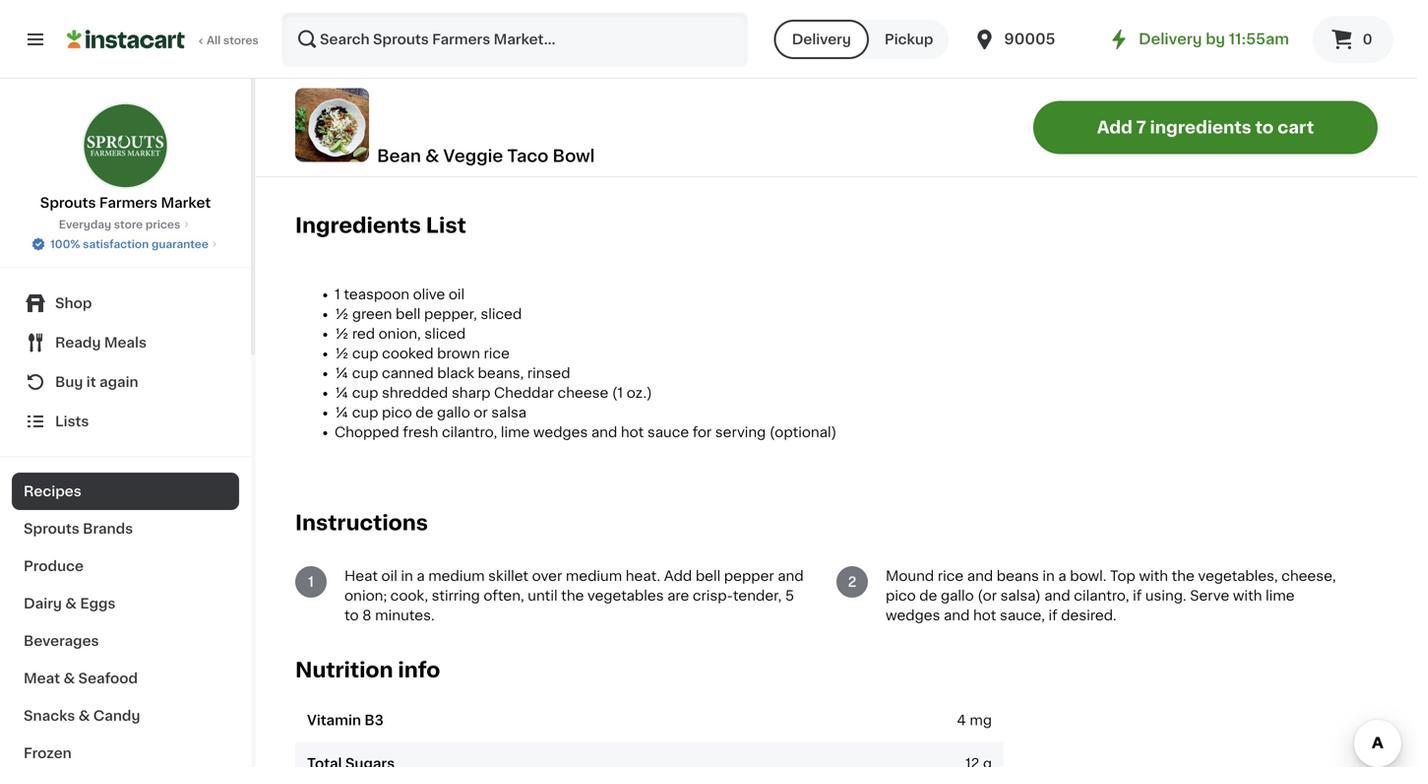 Task type: vqa. For each thing, say whether or not it's contained in the screenshot.
the topmost order
no



Task type: locate. For each thing, give the bounding box(es) containing it.
olive inside 1 teaspoon olive oil sprouts extra virgin olive oil $5.99 show alternatives
[[375, 71, 409, 85]]

olive
[[295, 110, 331, 124]]

1 horizontal spatial olive
[[413, 287, 445, 301]]

gallo left (or
[[941, 589, 975, 602]]

0 horizontal spatial a
[[417, 569, 425, 583]]

1 in from the left
[[401, 569, 413, 583]]

1 vertical spatial pico
[[886, 589, 916, 602]]

0 vertical spatial sprouts
[[295, 90, 349, 104]]

everyday
[[59, 219, 111, 230]]

2 vertical spatial sprouts
[[24, 522, 79, 536]]

0 horizontal spatial rice
[[484, 346, 510, 360]]

0 vertical spatial teaspoon
[[305, 71, 372, 85]]

heat.
[[626, 569, 661, 583]]

red
[[352, 327, 375, 341]]

0 horizontal spatial gallo
[[437, 406, 470, 419]]

oil up cook, on the left bottom of page
[[382, 569, 398, 583]]

ingredients list
[[295, 215, 467, 236]]

teaspoon up green
[[344, 287, 410, 301]]

serve
[[1191, 589, 1230, 602]]

1 horizontal spatial in
[[1043, 569, 1055, 583]]

to left 8
[[345, 608, 359, 622]]

and down (1
[[592, 425, 618, 439]]

1 vertical spatial ½
[[335, 327, 349, 341]]

7
[[1137, 119, 1147, 136]]

0 horizontal spatial olive
[[375, 71, 409, 85]]

2 vertical spatial oil
[[382, 569, 398, 583]]

gallo down sharp
[[437, 406, 470, 419]]

100% satisfaction guarantee
[[50, 239, 209, 250]]

0 vertical spatial de
[[416, 406, 434, 419]]

0 horizontal spatial oil
[[382, 569, 398, 583]]

and up 5
[[778, 569, 804, 583]]

1 vertical spatial wedges
[[886, 608, 941, 622]]

& right bean
[[425, 148, 439, 164]]

½ left red
[[335, 327, 349, 341]]

dairy & eggs
[[24, 597, 116, 610]]

recipes
[[24, 484, 81, 498]]

if down top
[[1133, 589, 1142, 602]]

0 horizontal spatial wedges
[[534, 425, 588, 439]]

90005
[[1005, 32, 1056, 46]]

1 horizontal spatial gallo
[[941, 589, 975, 602]]

bowl
[[553, 148, 595, 164]]

oil up pepper,
[[449, 287, 465, 301]]

5
[[786, 589, 795, 602]]

2 medium from the left
[[566, 569, 623, 583]]

medium up vegetables
[[566, 569, 623, 583]]

wedges down mound
[[886, 608, 941, 622]]

2 cup from the top
[[352, 366, 379, 380]]

shop link
[[12, 284, 239, 323]]

cilantro, up desired. at the bottom
[[1075, 589, 1130, 602]]

add 7 ingredients to cart
[[1098, 119, 1315, 136]]

in inside mound rice and beans in a bowl. top with the vegetables, cheese, pico de gallo (or salsa) and cilantro, if using. serve with lime wedges and hot sauce, if desired.
[[1043, 569, 1055, 583]]

add up are
[[664, 569, 692, 583]]

&
[[425, 148, 439, 164], [65, 597, 77, 610], [63, 672, 75, 685], [78, 709, 90, 723]]

1 horizontal spatial de
[[920, 589, 938, 602]]

to left cart
[[1256, 119, 1274, 136]]

cilantro, down or in the left bottom of the page
[[442, 425, 498, 439]]

add
[[1098, 119, 1133, 136], [664, 569, 692, 583]]

bell inside heat oil in a medium skillet over medium heat. add bell pepper and onion; cook, stirring often, until the vegetables are crisp-tender, 5 to 8 minutes.
[[696, 569, 721, 583]]

0 horizontal spatial cilantro,
[[442, 425, 498, 439]]

in right beans
[[1043, 569, 1055, 583]]

& left the candy
[[78, 709, 90, 723]]

1 down the ingredients
[[335, 287, 340, 301]]

again
[[99, 375, 138, 389]]

sprouts inside 1 teaspoon olive oil sprouts extra virgin olive oil $5.99 show alternatives
[[295, 90, 349, 104]]

1 ½ from the top
[[335, 307, 349, 321]]

pepper
[[725, 569, 775, 583]]

oil inside the 1 teaspoon olive oil ½ green bell pepper, sliced ½ red onion, sliced ½ cup cooked brown rice ¼ cup canned black beans, rinsed ¼ cup shredded sharp cheddar cheese (1 oz.) ¼ cup pico de gallo or salsa chopped fresh cilantro, lime wedges and hot sauce for serving (optional)
[[449, 287, 465, 301]]

the inside heat oil in a medium skillet over medium heat. add bell pepper and onion; cook, stirring often, until the vegetables are crisp-tender, 5 to 8 minutes.
[[561, 589, 584, 602]]

lime down the salsa
[[501, 425, 530, 439]]

taco
[[508, 148, 549, 164]]

teaspoon inside the 1 teaspoon olive oil ½ green bell pepper, sliced ½ red onion, sliced ½ cup cooked brown rice ¼ cup canned black beans, rinsed ¼ cup shredded sharp cheddar cheese (1 oz.) ¼ cup pico de gallo or salsa chopped fresh cilantro, lime wedges and hot sauce for serving (optional)
[[344, 287, 410, 301]]

increment quantity image
[[433, 28, 457, 52]]

veggie
[[444, 148, 503, 164]]

buy it again link
[[12, 362, 239, 402]]

list
[[426, 215, 467, 236]]

hot inside mound rice and beans in a bowl. top with the vegetables, cheese, pico de gallo (or salsa) and cilantro, if using. serve with lime wedges and hot sauce, if desired.
[[974, 608, 997, 622]]

a inside mound rice and beans in a bowl. top with the vegetables, cheese, pico de gallo (or salsa) and cilantro, if using. serve with lime wedges and hot sauce, if desired.
[[1059, 569, 1067, 583]]

medium up stirring in the left of the page
[[429, 569, 485, 583]]

if right the sauce,
[[1049, 608, 1058, 622]]

oil
[[334, 110, 353, 124]]

service type group
[[775, 20, 950, 59]]

oz.)
[[627, 386, 653, 400]]

store
[[114, 219, 143, 230]]

to inside heat oil in a medium skillet over medium heat. add bell pepper and onion; cook, stirring often, until the vegetables are crisp-tender, 5 to 8 minutes.
[[345, 608, 359, 622]]

add left 7
[[1098, 119, 1133, 136]]

rice up beans,
[[484, 346, 510, 360]]

and down bowl.
[[1045, 589, 1071, 602]]

90005 button
[[973, 12, 1091, 67]]

0 horizontal spatial bell
[[396, 307, 421, 321]]

candy
[[93, 709, 140, 723]]

green
[[352, 307, 392, 321]]

the up 'using.' in the bottom right of the page
[[1172, 569, 1195, 583]]

1 cup from the top
[[352, 346, 379, 360]]

frozen link
[[12, 735, 239, 767]]

1 horizontal spatial lime
[[1266, 589, 1295, 602]]

0 horizontal spatial sliced
[[425, 327, 466, 341]]

hot down (or
[[974, 608, 997, 622]]

None search field
[[282, 12, 749, 67]]

add 7 ingredients to cart button
[[1034, 101, 1379, 154]]

2 horizontal spatial oil
[[449, 287, 465, 301]]

0 horizontal spatial delivery
[[792, 32, 852, 46]]

in
[[401, 569, 413, 583], [1043, 569, 1055, 583]]

to inside button
[[1256, 119, 1274, 136]]

1 vertical spatial de
[[920, 589, 938, 602]]

teaspoon inside 1 teaspoon olive oil sprouts extra virgin olive oil $5.99 show alternatives
[[305, 71, 372, 85]]

& left 'eggs'
[[65, 597, 77, 610]]

beverages link
[[12, 622, 239, 660]]

a up cook, on the left bottom of page
[[417, 569, 425, 583]]

2 in from the left
[[1043, 569, 1055, 583]]

lime down the cheese,
[[1266, 589, 1295, 602]]

delivery left by
[[1139, 32, 1203, 46]]

ready
[[55, 336, 101, 350]]

2 a from the left
[[1059, 569, 1067, 583]]

1 vertical spatial rice
[[938, 569, 964, 583]]

0 horizontal spatial if
[[1049, 608, 1058, 622]]

sprouts brands link
[[12, 510, 239, 547]]

wedges down cheese
[[534, 425, 588, 439]]

0 vertical spatial cilantro,
[[442, 425, 498, 439]]

delivery by 11:55am link
[[1108, 28, 1290, 51]]

a left bowl.
[[1059, 569, 1067, 583]]

gallo
[[437, 406, 470, 419], [941, 589, 975, 602]]

sharp
[[452, 386, 491, 400]]

1 vertical spatial oil
[[449, 287, 465, 301]]

3 cup from the top
[[352, 386, 379, 400]]

hot inside the 1 teaspoon olive oil ½ green bell pepper, sliced ½ red onion, sliced ½ cup cooked brown rice ¼ cup canned black beans, rinsed ¼ cup shredded sharp cheddar cheese (1 oz.) ¼ cup pico de gallo or salsa chopped fresh cilantro, lime wedges and hot sauce for serving (optional)
[[621, 425, 644, 439]]

1 vertical spatial sliced
[[425, 327, 466, 341]]

0 vertical spatial pico
[[382, 406, 412, 419]]

canned
[[382, 366, 434, 380]]

1 vertical spatial if
[[1049, 608, 1058, 622]]

the
[[1172, 569, 1195, 583], [561, 589, 584, 602]]

lime inside mound rice and beans in a bowl. top with the vegetables, cheese, pico de gallo (or salsa) and cilantro, if using. serve with lime wedges and hot sauce, if desired.
[[1266, 589, 1295, 602]]

sprouts up olive
[[295, 90, 349, 104]]

1 a from the left
[[417, 569, 425, 583]]

rice inside the 1 teaspoon olive oil ½ green bell pepper, sliced ½ red onion, sliced ½ cup cooked brown rice ¼ cup canned black beans, rinsed ¼ cup shredded sharp cheddar cheese (1 oz.) ¼ cup pico de gallo or salsa chopped fresh cilantro, lime wedges and hot sauce for serving (optional)
[[484, 346, 510, 360]]

oil inside heat oil in a medium skillet over medium heat. add bell pepper and onion; cook, stirring often, until the vegetables are crisp-tender, 5 to 8 minutes.
[[382, 569, 398, 583]]

bell up onion,
[[396, 307, 421, 321]]

1 inside the 1 teaspoon olive oil ½ green bell pepper, sliced ½ red onion, sliced ½ cup cooked brown rice ¼ cup canned black beans, rinsed ¼ cup shredded sharp cheddar cheese (1 oz.) ¼ cup pico de gallo or salsa chopped fresh cilantro, lime wedges and hot sauce for serving (optional)
[[335, 287, 340, 301]]

sprouts inside the sprouts brands link
[[24, 522, 79, 536]]

sliced right pepper,
[[481, 307, 522, 321]]

1 up olive
[[295, 71, 301, 85]]

0 vertical spatial ½
[[335, 307, 349, 321]]

cooked
[[382, 346, 434, 360]]

bell up crisp- at bottom
[[696, 569, 721, 583]]

pico down mound
[[886, 589, 916, 602]]

0 vertical spatial olive
[[375, 71, 409, 85]]

0 horizontal spatial lime
[[501, 425, 530, 439]]

salsa
[[492, 406, 527, 419]]

nutrition info
[[295, 660, 441, 680]]

sprouts for sprouts brands
[[24, 522, 79, 536]]

with up 'using.' in the bottom right of the page
[[1140, 569, 1169, 583]]

olive up pepper,
[[413, 287, 445, 301]]

1 horizontal spatial delivery
[[1139, 32, 1203, 46]]

recipes link
[[12, 473, 239, 510]]

in up cook, on the left bottom of page
[[401, 569, 413, 583]]

3 ¼ from the top
[[335, 406, 349, 419]]

pepper,
[[424, 307, 477, 321]]

in inside heat oil in a medium skillet over medium heat. add bell pepper and onion; cook, stirring often, until the vegetables are crisp-tender, 5 to 8 minutes.
[[401, 569, 413, 583]]

skillet
[[489, 569, 529, 583]]

0 horizontal spatial in
[[401, 569, 413, 583]]

1 vertical spatial add
[[664, 569, 692, 583]]

8
[[362, 608, 372, 622]]

0 vertical spatial if
[[1133, 589, 1142, 602]]

2 vertical spatial ½
[[335, 346, 349, 360]]

0 vertical spatial wedges
[[534, 425, 588, 439]]

all
[[207, 35, 221, 46]]

0 vertical spatial bell
[[396, 307, 421, 321]]

add inside button
[[1098, 119, 1133, 136]]

1 horizontal spatial pico
[[886, 589, 916, 602]]

1 vertical spatial with
[[1234, 589, 1263, 602]]

0 horizontal spatial hot
[[621, 425, 644, 439]]

0 horizontal spatial add
[[664, 569, 692, 583]]

olive up 'virgin'
[[375, 71, 409, 85]]

meals
[[104, 336, 147, 350]]

1 horizontal spatial hot
[[974, 608, 997, 622]]

lime
[[501, 425, 530, 439], [1266, 589, 1295, 602]]

olive inside the 1 teaspoon olive oil ½ green bell pepper, sliced ½ red onion, sliced ½ cup cooked brown rice ¼ cup canned black beans, rinsed ¼ cup shredded sharp cheddar cheese (1 oz.) ¼ cup pico de gallo or salsa chopped fresh cilantro, lime wedges and hot sauce for serving (optional)
[[413, 287, 445, 301]]

delivery for delivery by 11:55am
[[1139, 32, 1203, 46]]

0 horizontal spatial the
[[561, 589, 584, 602]]

1 vertical spatial to
[[345, 608, 359, 622]]

1 horizontal spatial with
[[1234, 589, 1263, 602]]

0 vertical spatial to
[[1256, 119, 1274, 136]]

& for bean
[[425, 148, 439, 164]]

bell
[[396, 307, 421, 321], [696, 569, 721, 583]]

4 cup from the top
[[352, 406, 379, 419]]

1 horizontal spatial to
[[1256, 119, 1274, 136]]

1 horizontal spatial medium
[[566, 569, 623, 583]]

0 vertical spatial hot
[[621, 425, 644, 439]]

sprouts for sprouts farmers market
[[40, 196, 96, 210]]

1 horizontal spatial oil
[[412, 71, 429, 85]]

& for snacks
[[78, 709, 90, 723]]

1 horizontal spatial cilantro,
[[1075, 589, 1130, 602]]

1 vertical spatial teaspoon
[[344, 287, 410, 301]]

pickup button
[[869, 20, 950, 59]]

with
[[1140, 569, 1169, 583], [1234, 589, 1263, 602]]

1 horizontal spatial wedges
[[886, 608, 941, 622]]

sprouts down the recipes
[[24, 522, 79, 536]]

1 vertical spatial lime
[[1266, 589, 1295, 602]]

1 vertical spatial the
[[561, 589, 584, 602]]

1 horizontal spatial if
[[1133, 589, 1142, 602]]

½ left the cooked
[[335, 346, 349, 360]]

and up (or
[[968, 569, 994, 583]]

0 horizontal spatial pico
[[382, 406, 412, 419]]

0 vertical spatial oil
[[412, 71, 429, 85]]

1 horizontal spatial bell
[[696, 569, 721, 583]]

¼
[[335, 366, 349, 380], [335, 386, 349, 400], [335, 406, 349, 419]]

0 horizontal spatial to
[[345, 608, 359, 622]]

1 vertical spatial sprouts
[[40, 196, 96, 210]]

oil up 'virgin'
[[412, 71, 429, 85]]

delivery button
[[775, 20, 869, 59]]

and left the sauce,
[[944, 608, 970, 622]]

virgin
[[392, 90, 431, 104]]

bean & veggie taco bowl
[[377, 148, 595, 164]]

pico down shredded at the left of the page
[[382, 406, 412, 419]]

0 vertical spatial rice
[[484, 346, 510, 360]]

0 vertical spatial gallo
[[437, 406, 470, 419]]

minutes.
[[375, 608, 435, 622]]

1 horizontal spatial add
[[1098, 119, 1133, 136]]

1 vertical spatial gallo
[[941, 589, 975, 602]]

0 vertical spatial sliced
[[481, 307, 522, 321]]

(optional)
[[770, 425, 837, 439]]

1 horizontal spatial a
[[1059, 569, 1067, 583]]

sprouts up everyday
[[40, 196, 96, 210]]

sprouts inside sprouts farmers market link
[[40, 196, 96, 210]]

wedges
[[534, 425, 588, 439], [886, 608, 941, 622]]

oil inside 1 teaspoon olive oil sprouts extra virgin olive oil $5.99 show alternatives
[[412, 71, 429, 85]]

delivery left pickup
[[792, 32, 852, 46]]

delivery inside button
[[792, 32, 852, 46]]

and inside the 1 teaspoon olive oil ½ green bell pepper, sliced ½ red onion, sliced ½ cup cooked brown rice ¼ cup canned black beans, rinsed ¼ cup shredded sharp cheddar cheese (1 oz.) ¼ cup pico de gallo or salsa chopped fresh cilantro, lime wedges and hot sauce for serving (optional)
[[592, 425, 618, 439]]

de up fresh
[[416, 406, 434, 419]]

½ left green
[[335, 307, 349, 321]]

de down mound
[[920, 589, 938, 602]]

the right until
[[561, 589, 584, 602]]

sliced down pepper,
[[425, 327, 466, 341]]

rice right mound
[[938, 569, 964, 583]]

0 vertical spatial the
[[1172, 569, 1195, 583]]

0 vertical spatial add
[[1098, 119, 1133, 136]]

0 horizontal spatial de
[[416, 406, 434, 419]]

1 vertical spatial bell
[[696, 569, 721, 583]]

gallo inside mound rice and beans in a bowl. top with the vegetables, cheese, pico de gallo (or salsa) and cilantro, if using. serve with lime wedges and hot sauce, if desired.
[[941, 589, 975, 602]]

chopped
[[335, 425, 400, 439]]

sprouts farmers market
[[40, 196, 211, 210]]

serving
[[716, 425, 766, 439]]

3 ½ from the top
[[335, 346, 349, 360]]

shop
[[55, 296, 92, 310]]

0 vertical spatial lime
[[501, 425, 530, 439]]

1 vertical spatial olive
[[413, 287, 445, 301]]

0 horizontal spatial medium
[[429, 569, 485, 583]]

bean
[[377, 148, 421, 164]]

hot left sauce
[[621, 425, 644, 439]]

1 vertical spatial hot
[[974, 608, 997, 622]]

1 horizontal spatial rice
[[938, 569, 964, 583]]

1 vertical spatial cilantro,
[[1075, 589, 1130, 602]]

1 horizontal spatial the
[[1172, 569, 1195, 583]]

0 vertical spatial with
[[1140, 569, 1169, 583]]

teaspoon up extra
[[305, 71, 372, 85]]

to
[[1256, 119, 1274, 136], [345, 608, 359, 622]]

everyday store prices
[[59, 219, 180, 230]]

cart
[[1278, 119, 1315, 136]]

0 vertical spatial ¼
[[335, 366, 349, 380]]

satisfaction
[[83, 239, 149, 250]]

& for meat
[[63, 672, 75, 685]]

cheddar
[[494, 386, 554, 400]]

2 vertical spatial ¼
[[335, 406, 349, 419]]

& right meat on the bottom left of page
[[63, 672, 75, 685]]

1 vertical spatial ¼
[[335, 386, 349, 400]]

for
[[693, 425, 712, 439]]

with down vegetables,
[[1234, 589, 1263, 602]]



Task type: describe. For each thing, give the bounding box(es) containing it.
alternatives
[[329, 153, 395, 164]]

top
[[1111, 569, 1136, 583]]

lime inside the 1 teaspoon olive oil ½ green bell pepper, sliced ½ red onion, sliced ½ cup cooked brown rice ¼ cup canned black beans, rinsed ¼ cup shredded sharp cheddar cheese (1 oz.) ¼ cup pico de gallo or salsa chopped fresh cilantro, lime wedges and hot sauce for serving (optional)
[[501, 425, 530, 439]]

cilantro, inside the 1 teaspoon olive oil ½ green bell pepper, sliced ½ red onion, sliced ½ cup cooked brown rice ¼ cup canned black beans, rinsed ¼ cup shredded sharp cheddar cheese (1 oz.) ¼ cup pico de gallo or salsa chopped fresh cilantro, lime wedges and hot sauce for serving (optional)
[[442, 425, 498, 439]]

show
[[295, 153, 326, 164]]

decrement quantity image
[[303, 28, 327, 52]]

guarantee
[[152, 239, 209, 250]]

fresh
[[403, 425, 439, 439]]

snacks
[[24, 709, 75, 723]]

beans,
[[478, 366, 524, 380]]

the inside mound rice and beans in a bowl. top with the vegetables, cheese, pico de gallo (or salsa) and cilantro, if using. serve with lime wedges and hot sauce, if desired.
[[1172, 569, 1195, 583]]

using.
[[1146, 589, 1187, 602]]

black
[[437, 366, 475, 380]]

1 medium from the left
[[429, 569, 485, 583]]

bowl.
[[1071, 569, 1107, 583]]

wedges inside the 1 teaspoon olive oil ½ green bell pepper, sliced ½ red onion, sliced ½ cup cooked brown rice ¼ cup canned black beans, rinsed ¼ cup shredded sharp cheddar cheese (1 oz.) ¼ cup pico de gallo or salsa chopped fresh cilantro, lime wedges and hot sauce for serving (optional)
[[534, 425, 588, 439]]

tender,
[[733, 589, 782, 602]]

sprouts farmers market logo image
[[82, 102, 169, 189]]

4 mg
[[958, 714, 993, 727]]

(1
[[612, 386, 623, 400]]

produce
[[24, 559, 84, 573]]

ready meals
[[55, 336, 147, 350]]

teaspoon for extra
[[305, 71, 372, 85]]

pico inside the 1 teaspoon olive oil ½ green bell pepper, sliced ½ red onion, sliced ½ cup cooked brown rice ¼ cup canned black beans, rinsed ¼ cup shredded sharp cheddar cheese (1 oz.) ¼ cup pico de gallo or salsa chopped fresh cilantro, lime wedges and hot sauce for serving (optional)
[[382, 406, 412, 419]]

onion;
[[345, 589, 387, 602]]

buy
[[55, 375, 83, 389]]

snacks & candy
[[24, 709, 140, 723]]

product group
[[295, 0, 465, 166]]

delivery for delivery
[[792, 32, 852, 46]]

heat oil in a medium skillet over medium heat. add bell pepper and onion; cook, stirring often, until the vegetables are crisp-tender, 5 to 8 minutes.
[[345, 569, 804, 622]]

cook,
[[391, 589, 428, 602]]

over
[[532, 569, 563, 583]]

olive for virgin
[[375, 71, 409, 85]]

mound rice and beans in a bowl. top with the vegetables, cheese, pico de gallo (or salsa) and cilantro, if using. serve with lime wedges and hot sauce, if desired.
[[886, 569, 1337, 622]]

crisp-
[[693, 589, 733, 602]]

pico inside mound rice and beans in a bowl. top with the vegetables, cheese, pico de gallo (or salsa) and cilantro, if using. serve with lime wedges and hot sauce, if desired.
[[886, 589, 916, 602]]

& for dairy
[[65, 597, 77, 610]]

meat
[[24, 672, 60, 685]]

rinsed
[[528, 366, 571, 380]]

desired.
[[1062, 608, 1117, 622]]

(or
[[978, 589, 997, 602]]

instructions
[[295, 512, 428, 533]]

2
[[848, 575, 857, 589]]

ready meals button
[[12, 323, 239, 362]]

gallo inside the 1 teaspoon olive oil ½ green bell pepper, sliced ½ red onion, sliced ½ cup cooked brown rice ¼ cup canned black beans, rinsed ¼ cup shredded sharp cheddar cheese (1 oz.) ¼ cup pico de gallo or salsa chopped fresh cilantro, lime wedges and hot sauce for serving (optional)
[[437, 406, 470, 419]]

olive for bell
[[413, 287, 445, 301]]

prices
[[146, 219, 180, 230]]

1 teaspoon olive oil sprouts extra virgin olive oil $5.99 show alternatives
[[295, 71, 431, 164]]

show alternatives button
[[295, 151, 465, 166]]

onion,
[[379, 327, 421, 341]]

cheese,
[[1282, 569, 1337, 583]]

delivery by 11:55am
[[1139, 32, 1290, 46]]

bell inside the 1 teaspoon olive oil ½ green bell pepper, sliced ½ red onion, sliced ½ cup cooked brown rice ¼ cup canned black beans, rinsed ¼ cup shredded sharp cheddar cheese (1 oz.) ¼ cup pico de gallo or salsa chopped fresh cilantro, lime wedges and hot sauce for serving (optional)
[[396, 307, 421, 321]]

oil for bell
[[449, 287, 465, 301]]

shredded
[[382, 386, 448, 400]]

snacks & candy link
[[12, 697, 239, 735]]

seafood
[[78, 672, 138, 685]]

a inside heat oil in a medium skillet over medium heat. add bell pepper and onion; cook, stirring often, until the vegetables are crisp-tender, 5 to 8 minutes.
[[417, 569, 425, 583]]

4
[[958, 714, 967, 727]]

frozen
[[24, 746, 72, 760]]

pickup
[[885, 32, 934, 46]]

brands
[[83, 522, 133, 536]]

1 ¼ from the top
[[335, 366, 349, 380]]

meat & seafood link
[[12, 660, 239, 697]]

sprouts brands
[[24, 522, 133, 536]]

vitamin b3
[[307, 714, 384, 727]]

de inside mound rice and beans in a bowl. top with the vegetables, cheese, pico de gallo (or salsa) and cilantro, if using. serve with lime wedges and hot sauce, if desired.
[[920, 589, 938, 602]]

$5.99
[[295, 130, 336, 144]]

0 button
[[1314, 16, 1394, 63]]

2 ½ from the top
[[335, 327, 349, 341]]

oil for virgin
[[412, 71, 429, 85]]

heat
[[345, 569, 378, 583]]

teaspoon for green
[[344, 287, 410, 301]]

sauce
[[648, 425, 689, 439]]

and inside heat oil in a medium skillet over medium heat. add bell pepper and onion; cook, stirring often, until the vegetables are crisp-tender, 5 to 8 minutes.
[[778, 569, 804, 583]]

2 ¼ from the top
[[335, 386, 349, 400]]

b3
[[365, 714, 384, 727]]

Search field
[[284, 14, 747, 65]]

extra
[[353, 90, 388, 104]]

vegetables,
[[1199, 569, 1279, 583]]

mg
[[970, 714, 993, 727]]

or
[[474, 406, 488, 419]]

1 horizontal spatial sliced
[[481, 307, 522, 321]]

sauce,
[[1000, 608, 1046, 622]]

instacart logo image
[[67, 28, 185, 51]]

mound
[[886, 569, 935, 583]]

all stores link
[[67, 12, 260, 67]]

add inside heat oil in a medium skillet over medium heat. add bell pepper and onion; cook, stirring often, until the vegetables are crisp-tender, 5 to 8 minutes.
[[664, 569, 692, 583]]

ingredients
[[295, 215, 421, 236]]

100%
[[50, 239, 80, 250]]

vegetables
[[588, 589, 664, 602]]

cilantro, inside mound rice and beans in a bowl. top with the vegetables, cheese, pico de gallo (or salsa) and cilantro, if using. serve with lime wedges and hot sauce, if desired.
[[1075, 589, 1130, 602]]

1 left heat
[[308, 575, 314, 589]]

stirring
[[432, 589, 480, 602]]

100% satisfaction guarantee button
[[31, 232, 220, 252]]

market
[[161, 196, 211, 210]]

info
[[398, 660, 441, 680]]

vitamin
[[307, 714, 361, 727]]

1 inside 1 teaspoon olive oil sprouts extra virgin olive oil $5.99 show alternatives
[[295, 71, 301, 85]]

rice inside mound rice and beans in a bowl. top with the vegetables, cheese, pico de gallo (or salsa) and cilantro, if using. serve with lime wedges and hot sauce, if desired.
[[938, 569, 964, 583]]

farmers
[[99, 196, 158, 210]]

dairy
[[24, 597, 62, 610]]

wedges inside mound rice and beans in a bowl. top with the vegetables, cheese, pico de gallo (or salsa) and cilantro, if using. serve with lime wedges and hot sauce, if desired.
[[886, 608, 941, 622]]

1 up extra
[[377, 33, 383, 47]]

meat & seafood
[[24, 672, 138, 685]]

de inside the 1 teaspoon olive oil ½ green bell pepper, sliced ½ red onion, sliced ½ cup cooked brown rice ¼ cup canned black beans, rinsed ¼ cup shredded sharp cheddar cheese (1 oz.) ¼ cup pico de gallo or salsa chopped fresh cilantro, lime wedges and hot sauce for serving (optional)
[[416, 406, 434, 419]]

lists link
[[12, 402, 239, 441]]

ingredients
[[1151, 119, 1252, 136]]

until
[[528, 589, 558, 602]]

beans
[[997, 569, 1040, 583]]

stores
[[223, 35, 259, 46]]

1 teaspoon olive oil ½ green bell pepper, sliced ½ red onion, sliced ½ cup cooked brown rice ¼ cup canned black beans, rinsed ¼ cup shredded sharp cheddar cheese (1 oz.) ¼ cup pico de gallo or salsa chopped fresh cilantro, lime wedges and hot sauce for serving (optional)
[[335, 287, 837, 439]]

sprouts farmers market link
[[40, 102, 211, 213]]

0 horizontal spatial with
[[1140, 569, 1169, 583]]



